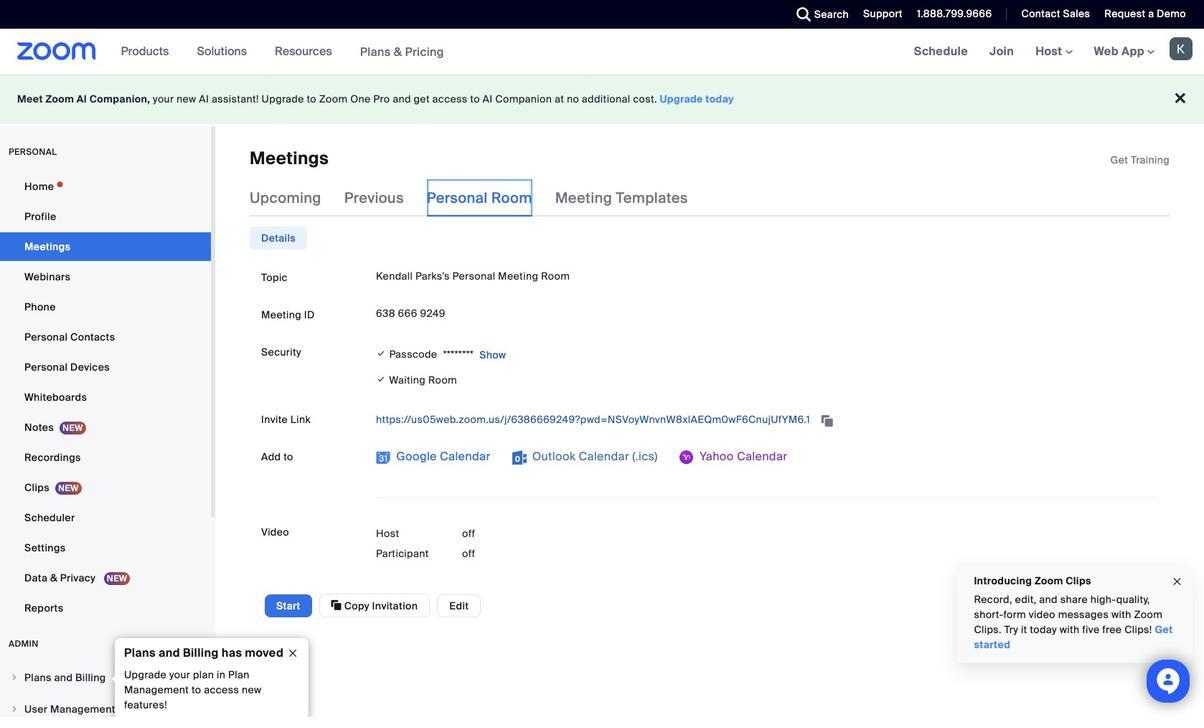 Task type: locate. For each thing, give the bounding box(es) containing it.
meetings up upcoming
[[250, 147, 329, 169]]

features!
[[124, 699, 167, 712]]

google calendar
[[393, 450, 491, 465]]

0 vertical spatial billing
[[183, 646, 219, 661]]

clips
[[24, 482, 49, 495], [1066, 575, 1091, 588]]

clips up the share
[[1066, 575, 1091, 588]]

introducing zoom clips
[[974, 575, 1091, 588]]

a
[[1149, 7, 1154, 20]]

has
[[222, 646, 242, 661]]

2 host element from the top
[[462, 547, 548, 562]]

pricing
[[405, 44, 444, 59]]

0 vertical spatial room
[[491, 189, 532, 208]]

room
[[491, 189, 532, 208], [541, 270, 570, 283], [428, 374, 457, 387]]

zoom up edit,
[[1035, 575, 1063, 588]]

1 vertical spatial with
[[1060, 624, 1080, 637]]

calendar inside 'yahoo calendar' 'link'
[[737, 450, 788, 465]]

btn image inside outlook calendar (.ics) link
[[512, 451, 527, 465]]

invitation
[[372, 600, 418, 613]]

& for pricing
[[394, 44, 402, 59]]

calendar inside outlook calendar (.ics) link
[[579, 450, 630, 465]]

plans for plans and billing has moved
[[124, 646, 156, 661]]

2 horizontal spatial ai
[[483, 93, 493, 106]]

2 horizontal spatial meeting
[[555, 189, 612, 208]]

0 horizontal spatial today
[[706, 93, 734, 106]]

start
[[276, 600, 300, 613]]

upgrade down product information navigation
[[262, 93, 304, 106]]

right image
[[10, 674, 19, 683]]

invite
[[261, 414, 288, 427]]

solutions
[[197, 44, 247, 59]]

upgrade
[[262, 93, 304, 106], [660, 93, 703, 106], [124, 669, 167, 682]]

0 vertical spatial host element
[[462, 527, 548, 541]]

0 vertical spatial meeting
[[555, 189, 612, 208]]

0 horizontal spatial get
[[1111, 154, 1129, 167]]

room for waiting room
[[428, 374, 457, 387]]

personal
[[9, 146, 57, 158]]

plans and billing has moved tooltip
[[111, 639, 309, 718]]

& inside product information navigation
[[394, 44, 402, 59]]

access right get
[[433, 93, 468, 106]]

0 vertical spatial today
[[706, 93, 734, 106]]

clips up scheduler at the bottom of page
[[24, 482, 49, 495]]

0 horizontal spatial management
[[50, 703, 115, 716]]

& right "data"
[[50, 572, 58, 585]]

0 vertical spatial host
[[1036, 44, 1066, 59]]

support
[[864, 7, 903, 20]]

billing
[[183, 646, 219, 661], [75, 672, 106, 685]]

tabs of meeting tab list
[[250, 180, 711, 217]]

billing inside menu item
[[75, 672, 106, 685]]

1 vertical spatial host
[[376, 528, 399, 541]]

zoom logo image
[[17, 42, 96, 60]]

1 calendar from the left
[[440, 450, 491, 465]]

and inside meet zoom ai companion, footer
[[393, 93, 411, 106]]

security
[[261, 346, 301, 359]]

personal menu menu
[[0, 172, 211, 624]]

reports link
[[0, 594, 211, 623]]

0 vertical spatial management
[[124, 684, 189, 697]]

host up 'participant'
[[376, 528, 399, 541]]

1 horizontal spatial with
[[1112, 609, 1132, 622]]

plans right right image
[[24, 672, 52, 685]]

resources button
[[275, 29, 339, 75]]

plan
[[193, 669, 214, 682]]

request a demo
[[1105, 7, 1187, 20]]

web app
[[1094, 44, 1145, 59]]

upcoming
[[250, 189, 321, 208]]

details tab list
[[250, 227, 307, 250]]

google calendar link
[[376, 446, 491, 469]]

data
[[24, 572, 48, 585]]

and up "video"
[[1039, 594, 1058, 607]]

1 horizontal spatial host
[[1036, 44, 1066, 59]]

0 horizontal spatial ai
[[77, 93, 87, 106]]

get training
[[1111, 154, 1170, 167]]

btn image
[[680, 451, 694, 465]]

1 horizontal spatial btn image
[[512, 451, 527, 465]]

zoom up 'clips!'
[[1134, 609, 1163, 622]]

0 horizontal spatial btn image
[[376, 451, 390, 465]]

0 horizontal spatial &
[[50, 572, 58, 585]]

ai left 'companion' at the top left
[[483, 93, 493, 106]]

calendar for google
[[440, 450, 491, 465]]

3 calendar from the left
[[737, 450, 788, 465]]

1 vertical spatial new
[[242, 684, 262, 697]]

& left pricing
[[394, 44, 402, 59]]

room inside topic 'element'
[[541, 270, 570, 283]]

get inside get started
[[1155, 624, 1173, 637]]

at
[[555, 93, 564, 106]]

personal contacts link
[[0, 323, 211, 352]]

&
[[394, 44, 402, 59], [50, 572, 58, 585]]

638
[[376, 307, 395, 320]]

0 horizontal spatial access
[[204, 684, 239, 697]]

show button
[[474, 344, 506, 367]]

recordings
[[24, 451, 81, 464]]

close image inside plans and billing has moved tooltip
[[281, 647, 304, 660]]

billing for plans and billing
[[75, 672, 106, 685]]

your right companion,
[[153, 93, 174, 106]]

0 horizontal spatial upgrade
[[124, 669, 167, 682]]

billing up user management menu item
[[75, 672, 106, 685]]

btn image left 'google'
[[376, 451, 390, 465]]

1 horizontal spatial ai
[[199, 93, 209, 106]]

& inside 'data & privacy' 'link'
[[50, 572, 58, 585]]

2 horizontal spatial room
[[541, 270, 570, 283]]

0 horizontal spatial with
[[1060, 624, 1080, 637]]

banner containing products
[[0, 29, 1204, 75]]

webinars link
[[0, 263, 211, 291]]

1 horizontal spatial meetings
[[250, 147, 329, 169]]

1 horizontal spatial management
[[124, 684, 189, 697]]

1 vertical spatial meetings
[[24, 240, 71, 253]]

checked image
[[376, 347, 386, 361], [376, 373, 386, 388]]

1 vertical spatial off
[[462, 548, 475, 561]]

0 vertical spatial access
[[433, 93, 468, 106]]

2 vertical spatial room
[[428, 374, 457, 387]]

pro
[[373, 93, 390, 106]]

meetings up webinars on the left top of page
[[24, 240, 71, 253]]

1 vertical spatial access
[[204, 684, 239, 697]]

with up free
[[1112, 609, 1132, 622]]

banner
[[0, 29, 1204, 75]]

1 vertical spatial today
[[1030, 624, 1057, 637]]

zoom right meet
[[46, 93, 74, 106]]

plans for plans and billing
[[24, 672, 52, 685]]

1 horizontal spatial &
[[394, 44, 402, 59]]

meet zoom ai companion, your new ai assistant! upgrade to zoom one pro and get access to ai companion at no additional cost. upgrade today
[[17, 93, 734, 106]]

1 vertical spatial plans
[[124, 646, 156, 661]]

plans
[[360, 44, 391, 59], [124, 646, 156, 661], [24, 672, 52, 685]]

contact sales link
[[1011, 0, 1094, 29], [1022, 7, 1091, 20]]

0 horizontal spatial meeting
[[261, 309, 302, 322]]

1 horizontal spatial calendar
[[579, 450, 630, 465]]

meeting for meeting templates
[[555, 189, 612, 208]]

room inside tabs of meeting tab list
[[491, 189, 532, 208]]

billing inside tooltip
[[183, 646, 219, 661]]

2 ai from the left
[[199, 93, 209, 106]]

moved
[[245, 646, 284, 661]]

btn image
[[376, 451, 390, 465], [512, 451, 527, 465]]

in
[[217, 669, 226, 682]]

calendar for yahoo
[[737, 450, 788, 465]]

plans inside product information navigation
[[360, 44, 391, 59]]

zoom left one at the left of the page
[[319, 93, 348, 106]]

host element for host
[[462, 527, 548, 541]]

0 horizontal spatial billing
[[75, 672, 106, 685]]

2 checked image from the top
[[376, 373, 386, 388]]

record,
[[974, 594, 1012, 607]]

calendar right 'google'
[[440, 450, 491, 465]]

ai left assistant!
[[199, 93, 209, 106]]

0 horizontal spatial calendar
[[440, 450, 491, 465]]

and up upgrade your plan in plan management to access new features!
[[159, 646, 180, 661]]

0 vertical spatial meetings
[[250, 147, 329, 169]]

and left get
[[393, 93, 411, 106]]

room for personal room
[[491, 189, 532, 208]]

1 vertical spatial billing
[[75, 672, 106, 685]]

schedule
[[914, 44, 968, 59]]

messages
[[1058, 609, 1109, 622]]

(.ics)
[[633, 450, 658, 465]]

ai left companion,
[[77, 93, 87, 106]]

0 vertical spatial plans
[[360, 44, 391, 59]]

2 vertical spatial plans
[[24, 672, 52, 685]]

yahoo calendar
[[697, 450, 788, 465]]

1 horizontal spatial plans
[[124, 646, 156, 661]]

companion
[[495, 93, 552, 106]]

host element for participant
[[462, 547, 548, 562]]

companion,
[[89, 93, 150, 106]]

https://us05web.zoom.us/j/6386669249?pwd=nsvoywnvnw8xlaeqm0wf6cnujufym6.1 link
[[376, 414, 813, 427]]

checked image left 'passcode'
[[376, 347, 386, 361]]

get for get started
[[1155, 624, 1173, 637]]

0 vertical spatial your
[[153, 93, 174, 106]]

0 vertical spatial get
[[1111, 154, 1129, 167]]

0 horizontal spatial new
[[177, 93, 196, 106]]

calendar down https://us05web.zoom.us/j/6386669249?pwd=nsvoywnvnw8xlaeqm0wf6cnujufym6.1 application
[[737, 450, 788, 465]]

ai
[[77, 93, 87, 106], [199, 93, 209, 106], [483, 93, 493, 106]]

plans inside menu item
[[24, 672, 52, 685]]

1 vertical spatial close image
[[281, 647, 304, 660]]

management
[[124, 684, 189, 697], [50, 703, 115, 716]]

1 horizontal spatial access
[[433, 93, 468, 106]]

1 vertical spatial room
[[541, 270, 570, 283]]

management inside upgrade your plan in plan management to access new features!
[[124, 684, 189, 697]]

app
[[1122, 44, 1145, 59]]

scheduler link
[[0, 504, 211, 533]]

record, edit, and share high-quality, short-form video messages with zoom clips. try it today with five free clips!
[[974, 594, 1163, 637]]

1 vertical spatial checked image
[[376, 373, 386, 388]]

join
[[990, 44, 1014, 59]]

join link
[[979, 29, 1025, 75]]

your left plan
[[169, 669, 190, 682]]

1 vertical spatial management
[[50, 703, 115, 716]]

access inside upgrade your plan in plan management to access new features!
[[204, 684, 239, 697]]

yahoo
[[700, 450, 734, 465]]

1 horizontal spatial close image
[[1172, 574, 1184, 590]]

devices
[[70, 361, 110, 374]]

search
[[814, 8, 849, 21]]

start button
[[265, 595, 312, 618]]

host element
[[462, 527, 548, 541], [462, 547, 548, 562]]

1 horizontal spatial billing
[[183, 646, 219, 661]]

new left assistant!
[[177, 93, 196, 106]]

2 calendar from the left
[[579, 450, 630, 465]]

personal inside tabs of meeting tab list
[[427, 189, 488, 208]]

1 off from the top
[[462, 528, 475, 541]]

checked image left waiting
[[376, 373, 386, 388]]

management up features!
[[124, 684, 189, 697]]

meetings navigation
[[903, 29, 1204, 75]]

plans inside tooltip
[[124, 646, 156, 661]]

0 horizontal spatial meetings
[[24, 240, 71, 253]]

2 horizontal spatial plans
[[360, 44, 391, 59]]

to down plan
[[192, 684, 201, 697]]

profile
[[24, 210, 56, 223]]

btn image inside google calendar link
[[376, 451, 390, 465]]

training
[[1131, 154, 1170, 167]]

host down the contact sales
[[1036, 44, 1066, 59]]

0 vertical spatial &
[[394, 44, 402, 59]]

1 horizontal spatial clips
[[1066, 575, 1091, 588]]

0 vertical spatial new
[[177, 93, 196, 106]]

to down resources dropdown button
[[307, 93, 317, 106]]

and inside record, edit, and share high-quality, short-form video messages with zoom clips. try it today with five free clips!
[[1039, 594, 1058, 607]]

plans & pricing link
[[360, 44, 444, 59], [360, 44, 444, 59]]

0 horizontal spatial plans
[[24, 672, 52, 685]]

personal for personal room
[[427, 189, 488, 208]]

1 vertical spatial your
[[169, 669, 190, 682]]

resources
[[275, 44, 332, 59]]

request a demo link
[[1094, 0, 1204, 29], [1105, 7, 1187, 20]]

calendar down the https://us05web.zoom.us/j/6386669249?pwd=nsvoywnvnw8xlaeqm0wf6cnujufym6.1 link
[[579, 450, 630, 465]]

0 horizontal spatial close image
[[281, 647, 304, 660]]

2 btn image from the left
[[512, 451, 527, 465]]

meeting inside tab list
[[555, 189, 612, 208]]

0 vertical spatial clips
[[24, 482, 49, 495]]

with down 'messages'
[[1060, 624, 1080, 637]]

cost.
[[633, 93, 657, 106]]

0 horizontal spatial clips
[[24, 482, 49, 495]]

personal for personal contacts
[[24, 331, 68, 344]]

today
[[706, 93, 734, 106], [1030, 624, 1057, 637]]

plans for plans & pricing
[[360, 44, 391, 59]]

new down "plan"
[[242, 684, 262, 697]]

meet zoom ai companion, footer
[[0, 75, 1204, 124]]

copy
[[344, 600, 370, 613]]

upgrade up features!
[[124, 669, 167, 682]]

kendall
[[376, 270, 413, 283]]

1 vertical spatial meeting
[[498, 270, 538, 283]]

get left training
[[1111, 154, 1129, 167]]

access down the in
[[204, 684, 239, 697]]

1 btn image from the left
[[376, 451, 390, 465]]

1 vertical spatial get
[[1155, 624, 1173, 637]]

0 vertical spatial with
[[1112, 609, 1132, 622]]

and up user management in the bottom left of the page
[[54, 672, 73, 685]]

plans up meet zoom ai companion, your new ai assistant! upgrade to zoom one pro and get access to ai companion at no additional cost. upgrade today
[[360, 44, 391, 59]]

your
[[153, 93, 174, 106], [169, 669, 190, 682]]

1 horizontal spatial meeting
[[498, 270, 538, 283]]

plans up "plans and billing" menu item
[[124, 646, 156, 661]]

1 host element from the top
[[462, 527, 548, 541]]

upgrade right cost.
[[660, 93, 703, 106]]

1 horizontal spatial room
[[491, 189, 532, 208]]

clips link
[[0, 474, 211, 502]]

1 vertical spatial &
[[50, 572, 58, 585]]

0 horizontal spatial room
[[428, 374, 457, 387]]

get right 'clips!'
[[1155, 624, 1173, 637]]

0 vertical spatial checked image
[[376, 347, 386, 361]]

quality,
[[1116, 594, 1150, 607]]

notes link
[[0, 413, 211, 442]]

btn image left outlook
[[512, 451, 527, 465]]

off for participant
[[462, 548, 475, 561]]

2 off from the top
[[462, 548, 475, 561]]

https://us05web.zoom.us/j/6386669249?pwd=nsvoywnvnw8xlaeqm0wf6cnujufym6.1 application
[[376, 409, 1159, 432]]

admin menu menu
[[0, 665, 211, 718]]

close image
[[1172, 574, 1184, 590], [281, 647, 304, 660]]

calendar inside google calendar link
[[440, 450, 491, 465]]

1 vertical spatial host element
[[462, 547, 548, 562]]

1 horizontal spatial new
[[242, 684, 262, 697]]

0 vertical spatial off
[[462, 528, 475, 541]]

solutions button
[[197, 29, 253, 75]]

1 horizontal spatial today
[[1030, 624, 1057, 637]]

1 horizontal spatial get
[[1155, 624, 1173, 637]]

schedule link
[[903, 29, 979, 75]]

topic
[[261, 272, 288, 285]]

zoom
[[46, 93, 74, 106], [319, 93, 348, 106], [1035, 575, 1063, 588], [1134, 609, 1163, 622]]

management down plans and billing
[[50, 703, 115, 716]]

billing up plan
[[183, 646, 219, 661]]

products button
[[121, 29, 175, 75]]

2 horizontal spatial calendar
[[737, 450, 788, 465]]

2 vertical spatial meeting
[[261, 309, 302, 322]]

copy image
[[331, 600, 342, 613]]



Task type: describe. For each thing, give the bounding box(es) containing it.
meeting for meeting id
[[261, 309, 302, 322]]

copy invitation button
[[319, 595, 430, 618]]

user management menu item
[[0, 696, 211, 718]]

your inside meet zoom ai companion, footer
[[153, 93, 174, 106]]

meet
[[17, 93, 43, 106]]

billing for plans and billing has moved
[[183, 646, 219, 661]]

home link
[[0, 172, 211, 201]]

user management
[[24, 703, 115, 716]]

1 vertical spatial clips
[[1066, 575, 1091, 588]]

clips.
[[974, 624, 1002, 637]]

get
[[414, 93, 430, 106]]

1 checked image from the top
[[376, 347, 386, 361]]

short-
[[974, 609, 1004, 622]]

& for privacy
[[50, 572, 58, 585]]

scheduler
[[24, 512, 75, 525]]

personal for personal devices
[[24, 361, 68, 374]]

video
[[1029, 609, 1056, 622]]

outlook calendar (.ics) link
[[512, 446, 658, 469]]

personal devices link
[[0, 353, 211, 382]]

notes
[[24, 421, 54, 434]]

off for host
[[462, 528, 475, 541]]

to left 'companion' at the top left
[[470, 93, 480, 106]]

new inside meet zoom ai companion, footer
[[177, 93, 196, 106]]

https://us05web.zoom.us/j/6386669249?pwd=nsvoywnvnw8xlaeqm0wf6cnujufym6.1
[[376, 414, 813, 427]]

meeting id
[[261, 309, 315, 322]]

to inside upgrade your plan in plan management to access new features!
[[192, 684, 201, 697]]

2 horizontal spatial upgrade
[[660, 93, 703, 106]]

previous
[[344, 189, 404, 208]]

plans and billing menu item
[[0, 665, 211, 695]]

today inside record, edit, and share high-quality, short-form video messages with zoom clips. try it today with five free clips!
[[1030, 624, 1057, 637]]

sales
[[1063, 7, 1091, 20]]

whiteboards
[[24, 391, 87, 404]]

meetings link
[[0, 233, 211, 261]]

meetings inside meetings link
[[24, 240, 71, 253]]

free
[[1102, 624, 1122, 637]]

1.888.799.9666
[[917, 7, 992, 20]]

one
[[350, 93, 371, 106]]

recordings link
[[0, 444, 211, 472]]

settings link
[[0, 534, 211, 563]]

product information navigation
[[110, 29, 455, 75]]

add
[[261, 451, 281, 464]]

form
[[1004, 609, 1026, 622]]

passcode ******** show
[[389, 348, 506, 362]]

calendar for outlook
[[579, 450, 630, 465]]

user
[[24, 703, 48, 716]]

reports
[[24, 602, 63, 615]]

topic element
[[376, 267, 1159, 287]]

contacts
[[70, 331, 115, 344]]

host button
[[1036, 44, 1073, 59]]

personal inside topic 'element'
[[453, 270, 496, 283]]

data & privacy
[[24, 572, 98, 585]]

data & privacy link
[[0, 564, 211, 593]]

meeting inside topic 'element'
[[498, 270, 538, 283]]

zoom inside record, edit, and share high-quality, short-form video messages with zoom clips. try it today with five free clips!
[[1134, 609, 1163, 622]]

additional
[[582, 93, 631, 106]]

webinars
[[24, 271, 71, 284]]

meeting templates
[[555, 189, 688, 208]]

outlook
[[532, 450, 576, 465]]

request
[[1105, 7, 1146, 20]]

********
[[443, 348, 474, 361]]

1 ai from the left
[[77, 93, 87, 106]]

outlook calendar (.ics)
[[529, 450, 658, 465]]

five
[[1082, 624, 1100, 637]]

no
[[567, 93, 579, 106]]

profile picture image
[[1170, 37, 1193, 60]]

personal devices
[[24, 361, 110, 374]]

clips inside personal menu menu
[[24, 482, 49, 495]]

today inside meet zoom ai companion, footer
[[706, 93, 734, 106]]

0 vertical spatial close image
[[1172, 574, 1184, 590]]

video
[[261, 526, 289, 539]]

show
[[480, 349, 506, 362]]

clips!
[[1125, 624, 1152, 637]]

new inside upgrade your plan in plan management to access new features!
[[242, 684, 262, 697]]

yahoo calendar link
[[680, 446, 788, 469]]

plans & pricing
[[360, 44, 444, 59]]

profile link
[[0, 202, 211, 231]]

get started link
[[974, 624, 1173, 652]]

host inside meetings navigation
[[1036, 44, 1066, 59]]

0 horizontal spatial host
[[376, 528, 399, 541]]

and inside menu item
[[54, 672, 73, 685]]

settings
[[24, 542, 66, 555]]

privacy
[[60, 572, 96, 585]]

1 horizontal spatial upgrade
[[262, 93, 304, 106]]

upgrade your plan in plan management to access new features!
[[124, 669, 262, 712]]

introducing
[[974, 575, 1032, 588]]

copy url image
[[820, 416, 835, 426]]

add to element
[[376, 446, 1159, 483]]

to right add
[[284, 451, 293, 464]]

details
[[261, 232, 296, 245]]

participant
[[376, 548, 429, 561]]

admin
[[9, 639, 39, 650]]

and inside tooltip
[[159, 646, 180, 661]]

plans and billing
[[24, 672, 106, 685]]

638 666 9249
[[376, 307, 446, 320]]

high-
[[1091, 594, 1116, 607]]

share
[[1060, 594, 1088, 607]]

copy invitation
[[342, 600, 418, 613]]

btn image for google calendar
[[376, 451, 390, 465]]

details tab
[[250, 227, 307, 250]]

your inside upgrade your plan in plan management to access new features!
[[169, 669, 190, 682]]

passcode
[[389, 348, 437, 361]]

products
[[121, 44, 169, 59]]

access inside meet zoom ai companion, footer
[[433, 93, 468, 106]]

kendall parks's personal meeting room
[[376, 270, 570, 283]]

btn image for outlook calendar (.ics)
[[512, 451, 527, 465]]

upgrade today link
[[660, 93, 734, 106]]

contact sales
[[1022, 7, 1091, 20]]

edit,
[[1015, 594, 1037, 607]]

right image
[[10, 706, 19, 714]]

get for get training
[[1111, 154, 1129, 167]]

plans and billing has moved
[[124, 646, 284, 661]]

get started
[[974, 624, 1173, 652]]

it
[[1021, 624, 1027, 637]]

id
[[304, 309, 315, 322]]

3 ai from the left
[[483, 93, 493, 106]]

link
[[291, 414, 311, 427]]

phone link
[[0, 293, 211, 322]]

templates
[[616, 189, 688, 208]]

upgrade inside upgrade your plan in plan management to access new features!
[[124, 669, 167, 682]]

invite link
[[261, 414, 311, 427]]

management inside menu item
[[50, 703, 115, 716]]



Task type: vqa. For each thing, say whether or not it's contained in the screenshot.
Host Element for Host
yes



